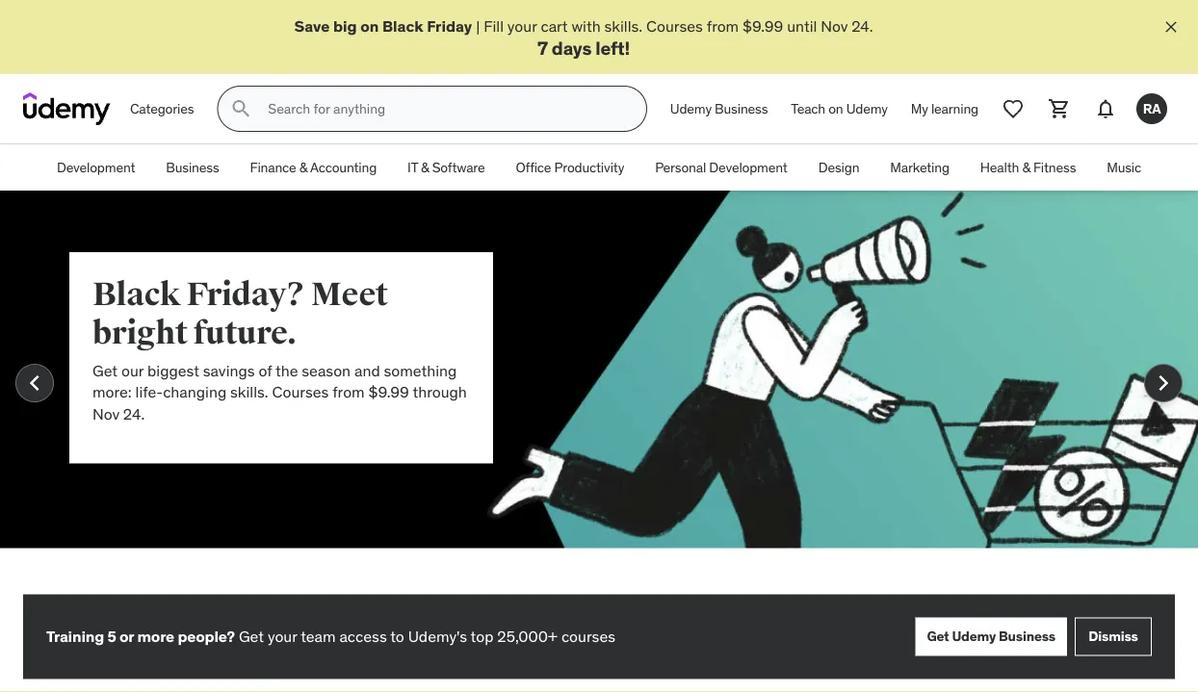 Task type: locate. For each thing, give the bounding box(es) containing it.
1 horizontal spatial 24.
[[852, 16, 873, 36]]

notifications image
[[1094, 97, 1117, 121]]

1 vertical spatial from
[[332, 382, 365, 402]]

development
[[57, 159, 135, 176], [709, 159, 788, 176]]

1 horizontal spatial from
[[707, 16, 739, 36]]

nov
[[821, 16, 848, 36], [92, 404, 119, 424]]

skills. down of
[[230, 382, 268, 402]]

& right health
[[1022, 159, 1030, 176]]

1 horizontal spatial on
[[829, 100, 843, 117]]

finance & accounting
[[250, 159, 377, 176]]

0 horizontal spatial on
[[360, 16, 379, 36]]

1 vertical spatial nov
[[92, 404, 119, 424]]

skills. inside the save big on black friday | fill your cart with skills. courses from $9.99 until nov 24. 7 days left!
[[604, 16, 643, 36]]

courses right 'with' in the top of the page
[[646, 16, 703, 36]]

0 horizontal spatial business
[[166, 159, 219, 176]]

1 horizontal spatial skills.
[[604, 16, 643, 36]]

finance & accounting link
[[235, 145, 392, 191]]

udemy's
[[408, 627, 467, 647]]

1 horizontal spatial get
[[239, 627, 264, 647]]

development down udemy image
[[57, 159, 135, 176]]

0 vertical spatial from
[[707, 16, 739, 36]]

0 horizontal spatial &
[[299, 159, 307, 176]]

black inside the save big on black friday | fill your cart with skills. courses from $9.99 until nov 24. 7 days left!
[[382, 16, 423, 36]]

1 vertical spatial courses
[[272, 382, 329, 402]]

accounting
[[310, 159, 377, 176]]

shopping cart with 0 items image
[[1048, 97, 1071, 121]]

from inside the save big on black friday | fill your cart with skills. courses from $9.99 until nov 24. 7 days left!
[[707, 16, 739, 36]]

top
[[471, 627, 494, 647]]

0 horizontal spatial from
[[332, 382, 365, 402]]

24. inside black friday? meet bright future. get our biggest savings of the season and something more: life-changing skills. courses from $9.99 through nov 24.
[[123, 404, 145, 424]]

2 vertical spatial business
[[999, 628, 1056, 645]]

finance
[[250, 159, 296, 176]]

24.
[[852, 16, 873, 36], [123, 404, 145, 424]]

courses
[[561, 627, 615, 647]]

from left until
[[707, 16, 739, 36]]

until
[[787, 16, 817, 36]]

business link
[[151, 145, 235, 191]]

categories button
[[118, 86, 205, 132]]

3 & from the left
[[1022, 159, 1030, 176]]

0 vertical spatial your
[[507, 16, 537, 36]]

our
[[121, 361, 144, 381]]

black
[[382, 16, 423, 36], [92, 275, 181, 315]]

nov right until
[[821, 16, 848, 36]]

1 horizontal spatial $9.99
[[743, 16, 783, 36]]

business down categories dropdown button
[[166, 159, 219, 176]]

$9.99 inside the save big on black friday | fill your cart with skills. courses from $9.99 until nov 24. 7 days left!
[[743, 16, 783, 36]]

get for training 5 or more people?
[[239, 627, 264, 647]]

& right it
[[421, 159, 429, 176]]

business left dismiss
[[999, 628, 1056, 645]]

0 horizontal spatial get
[[92, 361, 118, 381]]

nov down the "more:"
[[92, 404, 119, 424]]

development down udemy business link
[[709, 159, 788, 176]]

get inside black friday? meet bright future. get our biggest savings of the season and something more: life-changing skills. courses from $9.99 through nov 24.
[[92, 361, 118, 381]]

friday?
[[186, 275, 305, 315]]

2 horizontal spatial get
[[927, 628, 949, 645]]

your left team
[[268, 627, 297, 647]]

1 & from the left
[[299, 159, 307, 176]]

2 horizontal spatial business
[[999, 628, 1056, 645]]

savings
[[203, 361, 255, 381]]

on inside 'link'
[[829, 100, 843, 117]]

next image
[[1148, 368, 1179, 399]]

office productivity
[[516, 159, 624, 176]]

0 horizontal spatial your
[[268, 627, 297, 647]]

season
[[302, 361, 351, 381]]

0 vertical spatial on
[[360, 16, 379, 36]]

more:
[[92, 382, 132, 402]]

0 vertical spatial nov
[[821, 16, 848, 36]]

productivity
[[554, 159, 624, 176]]

on
[[360, 16, 379, 36], [829, 100, 843, 117]]

0 horizontal spatial nov
[[92, 404, 119, 424]]

business
[[715, 100, 768, 117], [166, 159, 219, 176], [999, 628, 1056, 645]]

courses
[[646, 16, 703, 36], [272, 382, 329, 402]]

dismiss
[[1089, 628, 1138, 645]]

on right teach
[[829, 100, 843, 117]]

udemy
[[670, 100, 712, 117], [846, 100, 888, 117], [952, 628, 996, 645]]

ra link
[[1129, 86, 1175, 132]]

courses down the
[[272, 382, 329, 402]]

1 vertical spatial on
[[829, 100, 843, 117]]

0 horizontal spatial black
[[92, 275, 181, 315]]

24. down life-
[[123, 404, 145, 424]]

health & fitness link
[[965, 145, 1092, 191]]

1 vertical spatial black
[[92, 275, 181, 315]]

your
[[507, 16, 537, 36], [268, 627, 297, 647]]

close image
[[1162, 17, 1181, 37]]

nov inside the save big on black friday | fill your cart with skills. courses from $9.99 until nov 24. 7 days left!
[[821, 16, 848, 36]]

$9.99 down and
[[368, 382, 409, 402]]

1 horizontal spatial black
[[382, 16, 423, 36]]

training
[[46, 627, 104, 647]]

get for black friday? meet bright future.
[[92, 361, 118, 381]]

fitness
[[1033, 159, 1076, 176]]

5
[[107, 627, 116, 647]]

previous image
[[19, 368, 50, 399]]

skills.
[[604, 16, 643, 36], [230, 382, 268, 402]]

24. right until
[[852, 16, 873, 36]]

your right fill
[[507, 16, 537, 36]]

$9.99 left until
[[743, 16, 783, 36]]

0 horizontal spatial skills.
[[230, 382, 268, 402]]

on right the big
[[360, 16, 379, 36]]

0 vertical spatial skills.
[[604, 16, 643, 36]]

udemy business
[[670, 100, 768, 117]]

ra
[[1143, 100, 1161, 117]]

0 vertical spatial courses
[[646, 16, 703, 36]]

0 vertical spatial 24.
[[852, 16, 873, 36]]

& right finance
[[299, 159, 307, 176]]

1 vertical spatial 24.
[[123, 404, 145, 424]]

skills. up left!
[[604, 16, 643, 36]]

black up the our
[[92, 275, 181, 315]]

0 vertical spatial $9.99
[[743, 16, 783, 36]]

get
[[92, 361, 118, 381], [239, 627, 264, 647], [927, 628, 949, 645]]

courses inside the save big on black friday | fill your cart with skills. courses from $9.99 until nov 24. 7 days left!
[[646, 16, 703, 36]]

1 horizontal spatial courses
[[646, 16, 703, 36]]

1 horizontal spatial udemy
[[846, 100, 888, 117]]

0 vertical spatial business
[[715, 100, 768, 117]]

cart
[[541, 16, 568, 36]]

business up the personal development
[[715, 100, 768, 117]]

fill
[[484, 16, 504, 36]]

teach
[[791, 100, 826, 117]]

1 horizontal spatial development
[[709, 159, 788, 176]]

2 horizontal spatial &
[[1022, 159, 1030, 176]]

training 5 or more people? get your team access to udemy's top 25,000+ courses
[[46, 627, 615, 647]]

software
[[432, 159, 485, 176]]

or
[[119, 627, 134, 647]]

save big on black friday | fill your cart with skills. courses from $9.99 until nov 24. 7 days left!
[[294, 16, 873, 59]]

|
[[476, 16, 480, 36]]

black left friday
[[382, 16, 423, 36]]

from down and
[[332, 382, 365, 402]]

1 horizontal spatial your
[[507, 16, 537, 36]]

0 horizontal spatial 24.
[[123, 404, 145, 424]]

to
[[390, 627, 404, 647]]

team
[[301, 627, 336, 647]]

&
[[299, 159, 307, 176], [421, 159, 429, 176], [1022, 159, 1030, 176]]

0 horizontal spatial courses
[[272, 382, 329, 402]]

0 vertical spatial black
[[382, 16, 423, 36]]

it & software link
[[392, 145, 500, 191]]

1 horizontal spatial &
[[421, 159, 429, 176]]

1 horizontal spatial nov
[[821, 16, 848, 36]]

0 horizontal spatial $9.99
[[368, 382, 409, 402]]

0 horizontal spatial development
[[57, 159, 135, 176]]

1 vertical spatial $9.99
[[368, 382, 409, 402]]

from
[[707, 16, 739, 36], [332, 382, 365, 402]]

$9.99
[[743, 16, 783, 36], [368, 382, 409, 402]]

1 vertical spatial skills.
[[230, 382, 268, 402]]

save
[[294, 16, 330, 36]]

marketing link
[[875, 145, 965, 191]]

2 & from the left
[[421, 159, 429, 176]]



Task type: describe. For each thing, give the bounding box(es) containing it.
courses inside black friday? meet bright future. get our biggest savings of the season and something more: life-changing skills. courses from $9.99 through nov 24.
[[272, 382, 329, 402]]

1 vertical spatial business
[[166, 159, 219, 176]]

life-
[[135, 382, 163, 402]]

& for fitness
[[1022, 159, 1030, 176]]

days
[[552, 36, 592, 59]]

bright
[[92, 313, 188, 353]]

skills. inside black friday? meet bright future. get our biggest savings of the season and something more: life-changing skills. courses from $9.99 through nov 24.
[[230, 382, 268, 402]]

biggest
[[147, 361, 199, 381]]

the
[[275, 361, 298, 381]]

music link
[[1092, 145, 1157, 191]]

office
[[516, 159, 551, 176]]

personal
[[655, 159, 706, 176]]

teach on udemy
[[791, 100, 888, 117]]

get udemy business link
[[915, 618, 1067, 656]]

from inside black friday? meet bright future. get our biggest savings of the season and something more: life-changing skills. courses from $9.99 through nov 24.
[[332, 382, 365, 402]]

people?
[[178, 627, 235, 647]]

7
[[537, 36, 548, 59]]

access
[[339, 627, 387, 647]]

of
[[259, 361, 272, 381]]

more
[[137, 627, 174, 647]]

0 horizontal spatial udemy
[[670, 100, 712, 117]]

my
[[911, 100, 928, 117]]

1 vertical spatial your
[[268, 627, 297, 647]]

2 horizontal spatial udemy
[[952, 628, 996, 645]]

teach on udemy link
[[780, 86, 899, 132]]

my learning link
[[899, 86, 990, 132]]

health & fitness
[[980, 159, 1076, 176]]

& for accounting
[[299, 159, 307, 176]]

something
[[384, 361, 457, 381]]

music
[[1107, 159, 1141, 176]]

big
[[333, 16, 357, 36]]

1 development from the left
[[57, 159, 135, 176]]

dismiss button
[[1075, 618, 1152, 656]]

changing
[[163, 382, 227, 402]]

nov inside black friday? meet bright future. get our biggest savings of the season and something more: life-changing skills. courses from $9.99 through nov 24.
[[92, 404, 119, 424]]

on inside the save big on black friday | fill your cart with skills. courses from $9.99 until nov 24. 7 days left!
[[360, 16, 379, 36]]

black friday? meet bright future. get our biggest savings of the season and something more: life-changing skills. courses from $9.99 through nov 24.
[[92, 275, 467, 424]]

office productivity link
[[500, 145, 640, 191]]

it & software
[[408, 159, 485, 176]]

submit search image
[[230, 97, 253, 121]]

black inside black friday? meet bright future. get our biggest savings of the season and something more: life-changing skills. courses from $9.99 through nov 24.
[[92, 275, 181, 315]]

development link
[[41, 145, 151, 191]]

design link
[[803, 145, 875, 191]]

udemy business link
[[659, 86, 780, 132]]

with
[[572, 16, 601, 36]]

2 development from the left
[[709, 159, 788, 176]]

future.
[[193, 313, 297, 353]]

it
[[408, 159, 418, 176]]

$9.99 inside black friday? meet bright future. get our biggest savings of the season and something more: life-changing skills. courses from $9.99 through nov 24.
[[368, 382, 409, 402]]

personal development link
[[640, 145, 803, 191]]

design
[[818, 159, 859, 176]]

personal development
[[655, 159, 788, 176]]

& for software
[[421, 159, 429, 176]]

udemy image
[[23, 93, 111, 125]]

meet
[[311, 275, 388, 315]]

learning
[[931, 100, 979, 117]]

and
[[354, 361, 380, 381]]

24. inside the save big on black friday | fill your cart with skills. courses from $9.99 until nov 24. 7 days left!
[[852, 16, 873, 36]]

marketing
[[890, 159, 950, 176]]

friday
[[427, 16, 472, 36]]

1 horizontal spatial business
[[715, 100, 768, 117]]

carousel element
[[0, 191, 1198, 595]]

your inside the save big on black friday | fill your cart with skills. courses from $9.99 until nov 24. 7 days left!
[[507, 16, 537, 36]]

Search for anything text field
[[264, 93, 623, 125]]

my learning
[[911, 100, 979, 117]]

categories
[[130, 100, 194, 117]]

udemy inside 'link'
[[846, 100, 888, 117]]

25,000+
[[497, 627, 558, 647]]

wishlist image
[[1002, 97, 1025, 121]]

get udemy business
[[927, 628, 1056, 645]]

left!
[[595, 36, 630, 59]]

through
[[413, 382, 467, 402]]

health
[[980, 159, 1019, 176]]



Task type: vqa. For each thing, say whether or not it's contained in the screenshot.
'Office Productivity'
yes



